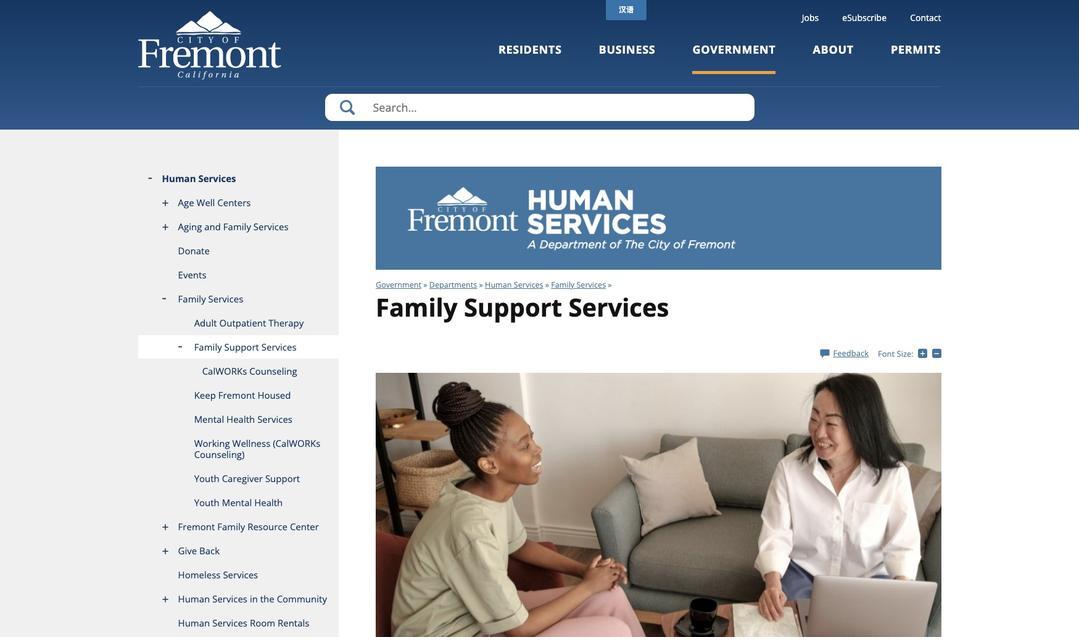 Task type: vqa. For each thing, say whether or not it's contained in the screenshot.
JOBS
yes



Task type: locate. For each thing, give the bounding box(es) containing it.
1 horizontal spatial human services link
[[485, 280, 544, 290]]

rentals
[[278, 617, 310, 629]]

about
[[813, 42, 854, 57]]

outpatient
[[220, 317, 266, 329]]

(calworks
[[273, 437, 321, 449]]

fremont
[[218, 389, 255, 401], [178, 520, 215, 533]]

font
[[879, 348, 895, 359]]

2 horizontal spatial support
[[464, 290, 563, 324]]

back
[[199, 545, 220, 557]]

business link
[[599, 42, 656, 74]]

government link
[[693, 42, 776, 74], [376, 280, 422, 290]]

mental up 'working'
[[194, 413, 224, 425]]

youth caregiver support link
[[138, 467, 339, 491]]

1 vertical spatial government
[[376, 280, 422, 290]]

jobs link
[[802, 12, 819, 23]]

size:
[[897, 348, 914, 359]]

1 horizontal spatial support
[[265, 472, 300, 485]]

-
[[942, 348, 944, 359]]

1 vertical spatial fremont
[[178, 520, 215, 533]]

therapy
[[269, 317, 304, 329]]

community
[[277, 593, 327, 605]]

youth down counseling)
[[194, 472, 220, 485]]

1 horizontal spatial government link
[[693, 42, 776, 74]]

adult outpatient therapy
[[194, 317, 304, 329]]

0 horizontal spatial »
[[424, 280, 428, 290]]

family
[[223, 220, 251, 233], [552, 280, 575, 290], [376, 290, 458, 324], [178, 293, 206, 305], [194, 341, 222, 353], [217, 520, 245, 533]]

1 horizontal spatial »
[[479, 280, 483, 290]]

calworks
[[202, 365, 247, 377]]

0 vertical spatial human services link
[[138, 167, 339, 191]]

0 vertical spatial government link
[[693, 42, 776, 74]]

2 vertical spatial support
[[265, 472, 300, 485]]

events
[[178, 269, 207, 281]]

human services in the community
[[178, 593, 327, 605]]

feedback
[[834, 348, 869, 359]]

0 vertical spatial fremont
[[218, 389, 255, 401]]

and
[[205, 220, 221, 233]]

give back link
[[138, 539, 339, 563]]

1 vertical spatial support
[[224, 341, 259, 353]]

in
[[250, 593, 258, 605]]

family services
[[178, 293, 243, 305]]

health down keep fremont housed link
[[227, 413, 255, 425]]

0 vertical spatial government
[[693, 42, 776, 57]]

mental
[[194, 413, 224, 425], [222, 496, 252, 509]]

family support services link
[[138, 335, 339, 359]]

support
[[464, 290, 563, 324], [224, 341, 259, 353], [265, 472, 300, 485]]

1 horizontal spatial government
[[693, 42, 776, 57]]

aging and family services link
[[138, 215, 339, 239]]

human services room rentals
[[178, 617, 310, 629]]

fremont up give back
[[178, 520, 215, 533]]

1 vertical spatial youth
[[194, 496, 220, 509]]

age
[[178, 196, 194, 209]]

human for human services room rentals
[[178, 617, 210, 629]]

human services room rentals link
[[138, 611, 339, 635]]

government inside government » departments » human services » family services family support services
[[376, 280, 422, 290]]

health up resource
[[254, 496, 283, 509]]

health
[[227, 413, 255, 425], [254, 496, 283, 509]]

1 vertical spatial government link
[[376, 280, 422, 290]]

human services link right departments link
[[485, 280, 544, 290]]

0 horizontal spatial support
[[224, 341, 259, 353]]

wellness
[[232, 437, 271, 449]]

the
[[260, 593, 275, 605]]

about link
[[813, 42, 854, 74]]

services
[[198, 172, 236, 185], [254, 220, 289, 233], [514, 280, 544, 290], [577, 280, 606, 290], [569, 290, 670, 324], [208, 293, 243, 305], [262, 341, 297, 353], [258, 413, 293, 425], [223, 569, 258, 581], [212, 593, 248, 605], [212, 617, 248, 629]]

mental health services link
[[138, 407, 339, 432]]

human services in the community link
[[138, 587, 339, 611]]

0 horizontal spatial government
[[376, 280, 422, 290]]

youth
[[194, 472, 220, 485], [194, 496, 220, 509]]

counseling)
[[194, 448, 245, 461]]

human services link up centers
[[138, 167, 339, 191]]

youth down youth caregiver support link
[[194, 496, 220, 509]]

departments
[[430, 280, 477, 290]]

aging
[[178, 220, 202, 233]]

human for human services in the community
[[178, 593, 210, 605]]

1 youth from the top
[[194, 472, 220, 485]]

center
[[290, 520, 319, 533]]

youth caregiver support
[[194, 472, 300, 485]]

family support services
[[194, 341, 297, 353]]

human services link
[[138, 167, 339, 191], [485, 280, 544, 290]]

fremont family resource center link
[[138, 515, 339, 539]]

family services link
[[552, 280, 606, 290], [138, 287, 339, 311]]

mental down youth caregiver support link
[[222, 496, 252, 509]]

3 » from the left
[[546, 280, 550, 290]]

adult
[[194, 317, 217, 329]]

keep fremont housed link
[[138, 383, 339, 407]]

2 horizontal spatial »
[[546, 280, 550, 290]]

calworks counseling link
[[138, 359, 339, 383]]

working wellness (calworks counseling)
[[194, 437, 321, 461]]

government
[[693, 42, 776, 57], [376, 280, 422, 290]]

0 vertical spatial support
[[464, 290, 563, 324]]

0 horizontal spatial fremont
[[178, 520, 215, 533]]

fremont down calworks counseling link
[[218, 389, 255, 401]]

departments link
[[430, 280, 477, 290]]

2 youth from the top
[[194, 496, 220, 509]]

1 horizontal spatial fremont
[[218, 389, 255, 401]]

»
[[424, 280, 428, 290], [479, 280, 483, 290], [546, 280, 550, 290]]

aging and family services
[[178, 220, 289, 233]]

adult outpatient therapy link
[[138, 311, 339, 335]]

events link
[[138, 263, 339, 287]]

keep
[[194, 389, 216, 401]]

banner that reads human services administration image
[[376, 167, 942, 270]]

residents
[[499, 42, 562, 57]]

1 horizontal spatial family services link
[[552, 280, 606, 290]]

0 vertical spatial youth
[[194, 472, 220, 485]]

room
[[250, 617, 275, 629]]

0 horizontal spatial government link
[[376, 280, 422, 290]]

Search text field
[[325, 94, 755, 121]]

homeless services link
[[138, 563, 339, 587]]



Task type: describe. For each thing, give the bounding box(es) containing it.
contact link
[[911, 12, 942, 23]]

feedback link
[[821, 348, 869, 359]]

support inside government » departments » human services » family services family support services
[[464, 290, 563, 324]]

youth for youth mental health
[[194, 496, 220, 509]]

+ link
[[919, 348, 933, 359]]

0 horizontal spatial human services link
[[138, 167, 339, 191]]

fremont family resource center
[[178, 520, 319, 533]]

caregiver
[[222, 472, 263, 485]]

human services
[[162, 172, 236, 185]]

0 horizontal spatial family services link
[[138, 287, 339, 311]]

columnusercontrol3 main content
[[339, 130, 944, 637]]

homeless services
[[178, 569, 258, 581]]

font size:
[[879, 348, 914, 359]]

font size: link
[[879, 348, 914, 359]]

working wellness (calworks counseling) link
[[138, 432, 339, 467]]

youth mental health
[[194, 496, 283, 509]]

human for human services
[[162, 172, 196, 185]]

calworks counseling
[[202, 365, 297, 377]]

business
[[599, 42, 656, 57]]

youth for youth caregiver support
[[194, 472, 220, 485]]

resource
[[248, 520, 288, 533]]

esubscribe link
[[843, 12, 887, 23]]

donate link
[[138, 239, 339, 263]]

1 vertical spatial human services link
[[485, 280, 544, 290]]

2 » from the left
[[479, 280, 483, 290]]

jobs
[[802, 12, 819, 23]]

esubscribe
[[843, 12, 887, 23]]

give
[[178, 545, 197, 557]]

age well centers link
[[138, 191, 339, 215]]

give back
[[178, 545, 220, 557]]

0 vertical spatial mental
[[194, 413, 224, 425]]

housed
[[258, 389, 291, 401]]

permits
[[891, 42, 942, 57]]

well
[[197, 196, 215, 209]]

government » departments » human services » family services family support services
[[376, 280, 670, 324]]

sw 1 image
[[376, 373, 942, 637]]

residents link
[[499, 42, 562, 74]]

centers
[[218, 196, 251, 209]]

1 vertical spatial health
[[254, 496, 283, 509]]

0 vertical spatial health
[[227, 413, 255, 425]]

government for government » departments » human services » family services family support services
[[376, 280, 422, 290]]

human inside government » departments » human services » family services family support services
[[485, 280, 512, 290]]

1 » from the left
[[424, 280, 428, 290]]

homeless
[[178, 569, 221, 581]]

keep fremont housed
[[194, 389, 291, 401]]

- link
[[933, 348, 944, 359]]

1 vertical spatial mental
[[222, 496, 252, 509]]

age well centers
[[178, 196, 251, 209]]

+
[[928, 348, 933, 359]]

mental health services
[[194, 413, 293, 425]]

contact
[[911, 12, 942, 23]]

counseling
[[250, 365, 297, 377]]

government for government
[[693, 42, 776, 57]]

permits link
[[891, 42, 942, 74]]

donate
[[178, 244, 210, 257]]

youth mental health link
[[138, 491, 339, 515]]

working
[[194, 437, 230, 449]]



